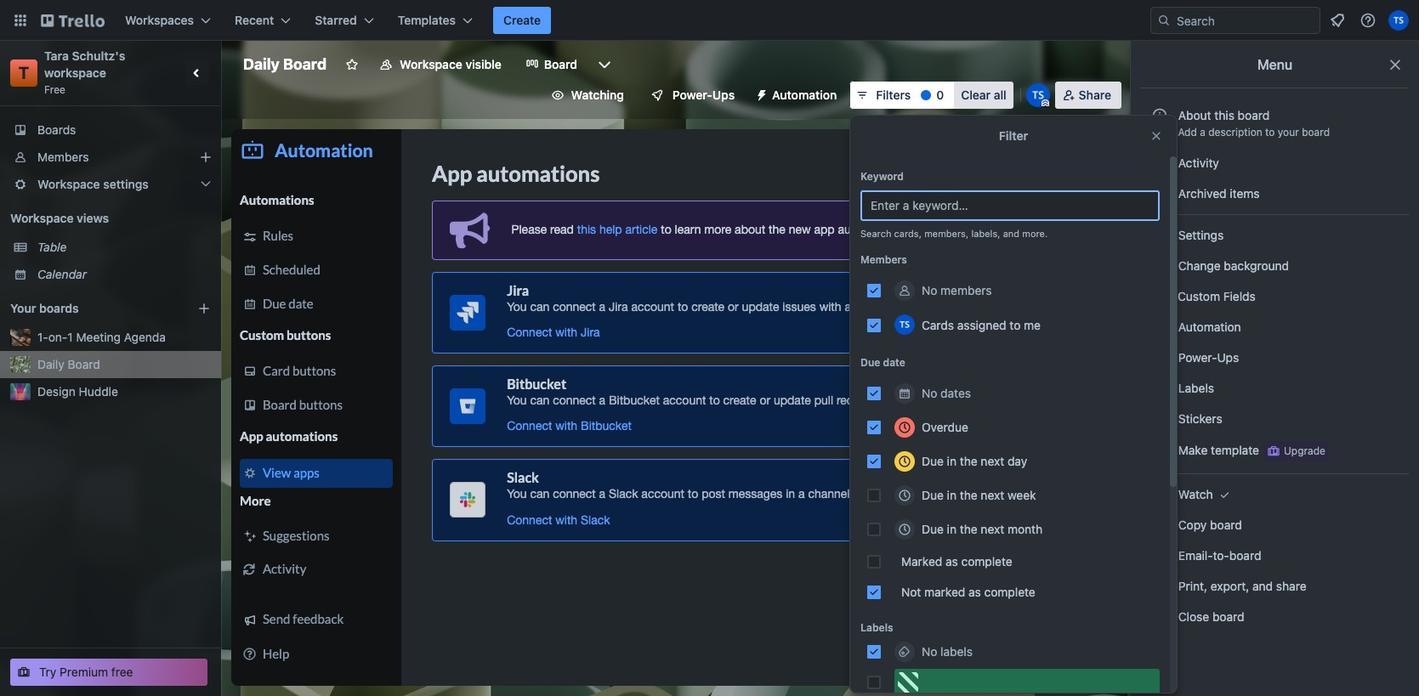 Task type: locate. For each thing, give the bounding box(es) containing it.
to-
[[1213, 548, 1229, 563]]

this member is an admin of this board. image
[[1041, 99, 1049, 107]]

power-ups
[[673, 88, 735, 102], [1175, 350, 1242, 365]]

1 horizontal spatial members
[[861, 253, 907, 266]]

2 vertical spatial next
[[981, 522, 1004, 537]]

1 horizontal spatial power-
[[1178, 350, 1217, 365]]

tara schultz (taraschultz7) image left the 'cards'
[[895, 315, 915, 335]]

2 vertical spatial workspace
[[10, 211, 74, 225]]

close popover image
[[1150, 129, 1163, 143]]

no dates
[[922, 386, 971, 401]]

share
[[1079, 88, 1111, 102]]

stickers
[[1175, 412, 1223, 426]]

board up description at the top of the page
[[1238, 108, 1270, 122]]

boards
[[39, 301, 79, 315]]

recent button
[[225, 7, 301, 34]]

workspace up table
[[10, 211, 74, 225]]

the down due in the next day
[[960, 488, 978, 503]]

sm image up copy board
[[1216, 486, 1233, 503]]

1 horizontal spatial daily
[[243, 55, 280, 73]]

complete down the due in the next month
[[961, 554, 1013, 569]]

open information menu image
[[1360, 12, 1377, 29]]

1 vertical spatial workspace
[[37, 177, 100, 191]]

workspace visible button
[[369, 51, 512, 78]]

1 vertical spatial automation
[[1175, 320, 1241, 334]]

search image
[[1157, 14, 1171, 27]]

Search field
[[1171, 8, 1320, 33]]

next for day
[[981, 454, 1004, 469]]

power- up stickers
[[1178, 350, 1217, 365]]

your boards
[[10, 301, 79, 315]]

1 vertical spatial next
[[981, 488, 1004, 503]]

sm image right power-ups button
[[748, 82, 772, 105]]

no
[[922, 283, 937, 298], [922, 386, 937, 401], [922, 645, 937, 659]]

0 vertical spatial daily board
[[243, 55, 327, 73]]

next left day
[[981, 454, 1004, 469]]

1 horizontal spatial tara schultz (taraschultz7) image
[[1389, 10, 1409, 31]]

0 horizontal spatial daily board
[[37, 357, 100, 372]]

0 horizontal spatial daily
[[37, 357, 64, 372]]

1-on-1 meeting agenda link
[[37, 329, 211, 346]]

0 vertical spatial automation
[[772, 88, 837, 102]]

power-ups inside button
[[673, 88, 735, 102]]

share button
[[1055, 82, 1122, 109]]

ups left automation "button"
[[712, 88, 735, 102]]

t link
[[10, 60, 37, 87]]

and left share
[[1253, 579, 1273, 594]]

upgrade
[[1284, 445, 1326, 457]]

change background
[[1175, 259, 1289, 273]]

in for due in the next month
[[947, 522, 957, 537]]

1-
[[37, 330, 48, 344]]

members
[[37, 150, 89, 164], [861, 253, 907, 266]]

1 horizontal spatial sm image
[[1151, 185, 1168, 202]]

board
[[283, 55, 327, 73], [544, 57, 577, 71], [68, 357, 100, 372]]

1 in from the top
[[947, 454, 957, 469]]

daily up design
[[37, 357, 64, 372]]

0 vertical spatial to
[[1265, 126, 1275, 139]]

huddle
[[79, 384, 118, 399]]

primary element
[[0, 0, 1419, 41]]

no members
[[922, 283, 992, 298]]

workspaces
[[125, 13, 194, 27]]

due down due in the next day
[[922, 488, 944, 503]]

0 horizontal spatial labels
[[861, 622, 893, 634]]

filters
[[876, 88, 911, 102]]

0 notifications image
[[1327, 10, 1348, 31]]

board inside "link"
[[68, 357, 100, 372]]

board left the star or unstar board icon
[[283, 55, 327, 73]]

marked
[[901, 554, 942, 569]]

1 vertical spatial labels
[[861, 622, 893, 634]]

keyword
[[861, 170, 904, 183]]

0 vertical spatial and
[[1003, 228, 1020, 239]]

due up marked
[[922, 522, 944, 537]]

settings link
[[1141, 222, 1409, 249]]

complete down marked as complete
[[984, 585, 1036, 599]]

workspace up workspace views
[[37, 177, 100, 191]]

create
[[503, 13, 541, 27]]

board inside text field
[[283, 55, 327, 73]]

meeting
[[76, 330, 121, 344]]

workspace views
[[10, 211, 109, 225]]

and left more.
[[1003, 228, 1020, 239]]

1 next from the top
[[981, 454, 1004, 469]]

2 vertical spatial sm image
[[1216, 486, 1233, 503]]

1 vertical spatial daily
[[37, 357, 64, 372]]

1 horizontal spatial to
[[1265, 126, 1275, 139]]

clear
[[961, 88, 991, 102]]

board up watching button
[[544, 57, 577, 71]]

print,
[[1178, 579, 1207, 594]]

due in the next week
[[922, 488, 1036, 503]]

0 horizontal spatial automation
[[772, 88, 837, 102]]

1 horizontal spatial daily board
[[243, 55, 327, 73]]

free
[[111, 665, 133, 679]]

your boards with 3 items element
[[10, 298, 172, 319]]

settings
[[1175, 228, 1224, 242]]

the up marked as complete
[[960, 522, 978, 537]]

0 horizontal spatial power-ups
[[673, 88, 735, 102]]

1 horizontal spatial and
[[1253, 579, 1273, 594]]

workspaces button
[[115, 7, 221, 34]]

due
[[861, 356, 880, 369], [922, 454, 944, 469], [922, 488, 944, 503], [922, 522, 944, 537]]

sm image
[[748, 82, 772, 105], [1151, 185, 1168, 202], [1216, 486, 1233, 503]]

in up marked as complete
[[947, 522, 957, 537]]

workspace inside button
[[400, 57, 462, 71]]

2 horizontal spatial sm image
[[1216, 486, 1233, 503]]

sm image up sm icon
[[1151, 185, 1168, 202]]

1 vertical spatial daily board
[[37, 357, 100, 372]]

background
[[1224, 259, 1289, 273]]

clear all
[[961, 88, 1007, 102]]

to
[[1265, 126, 1275, 139], [1010, 318, 1021, 332]]

complete
[[961, 554, 1013, 569], [984, 585, 1036, 599]]

boards
[[37, 122, 76, 137]]

1 vertical spatial power-
[[1178, 350, 1217, 365]]

1 vertical spatial power-ups
[[1175, 350, 1242, 365]]

daily board down "recent" dropdown button on the left top of page
[[243, 55, 327, 73]]

members
[[941, 283, 992, 298]]

1 vertical spatial members
[[861, 253, 907, 266]]

1 vertical spatial no
[[922, 386, 937, 401]]

in
[[947, 454, 957, 469], [947, 488, 957, 503], [947, 522, 957, 537]]

archived items
[[1175, 186, 1260, 201]]

2 the from the top
[[960, 488, 978, 503]]

labels
[[1175, 381, 1214, 395], [861, 622, 893, 634]]

power-
[[673, 88, 712, 102], [1178, 350, 1217, 365]]

3 in from the top
[[947, 522, 957, 537]]

me
[[1024, 318, 1041, 332]]

0 horizontal spatial ups
[[712, 88, 735, 102]]

Enter a keyword… text field
[[861, 190, 1160, 221]]

next
[[981, 454, 1004, 469], [981, 488, 1004, 503], [981, 522, 1004, 537]]

make
[[1178, 443, 1208, 457]]

0 vertical spatial in
[[947, 454, 957, 469]]

create button
[[493, 7, 551, 34]]

ups inside button
[[712, 88, 735, 102]]

1 horizontal spatial as
[[969, 585, 981, 599]]

1 vertical spatial sm image
[[1151, 185, 1168, 202]]

members down boards
[[37, 150, 89, 164]]

next left month
[[981, 522, 1004, 537]]

0 vertical spatial next
[[981, 454, 1004, 469]]

due down overdue
[[922, 454, 944, 469]]

watching button
[[541, 82, 634, 109]]

3 the from the top
[[960, 522, 978, 537]]

try premium free
[[39, 665, 133, 679]]

0 vertical spatial sm image
[[748, 82, 772, 105]]

automation
[[772, 88, 837, 102], [1175, 320, 1241, 334]]

workspace for workspace visible
[[400, 57, 462, 71]]

1 vertical spatial to
[[1010, 318, 1021, 332]]

0 vertical spatial the
[[960, 454, 978, 469]]

1 vertical spatial in
[[947, 488, 957, 503]]

sm image inside archived items link
[[1151, 185, 1168, 202]]

0 horizontal spatial power-
[[673, 88, 712, 102]]

0 horizontal spatial board
[[68, 357, 100, 372]]

power- inside power-ups button
[[673, 88, 712, 102]]

ups down automation link
[[1217, 350, 1239, 365]]

3 next from the top
[[981, 522, 1004, 537]]

sm image for archived items link
[[1151, 185, 1168, 202]]

make template
[[1175, 443, 1259, 457]]

tara schultz (taraschultz7) image
[[1389, 10, 1409, 31], [895, 315, 915, 335]]

to left your
[[1265, 126, 1275, 139]]

no left dates
[[922, 386, 937, 401]]

0 vertical spatial members
[[37, 150, 89, 164]]

workspace down templates popup button
[[400, 57, 462, 71]]

0 vertical spatial power-
[[673, 88, 712, 102]]

1 no from the top
[[922, 283, 937, 298]]

custom fields button
[[1141, 283, 1409, 310]]

daily board down 1
[[37, 357, 100, 372]]

power- down primary element
[[673, 88, 712, 102]]

1 vertical spatial and
[[1253, 579, 1273, 594]]

sm image
[[1151, 227, 1168, 244]]

labels
[[941, 645, 973, 659]]

to left me
[[1010, 318, 1021, 332]]

the up due in the next week
[[960, 454, 978, 469]]

0 vertical spatial ups
[[712, 88, 735, 102]]

archived items link
[[1141, 180, 1409, 207]]

0 horizontal spatial tara schultz (taraschultz7) image
[[895, 315, 915, 335]]

2 in from the top
[[947, 488, 957, 503]]

1
[[67, 330, 73, 344]]

0 vertical spatial power-ups
[[673, 88, 735, 102]]

1 horizontal spatial labels
[[1175, 381, 1214, 395]]

sm image for automation "button"
[[748, 82, 772, 105]]

2 vertical spatial in
[[947, 522, 957, 537]]

starred
[[315, 13, 357, 27]]

tara schultz's workspace link
[[44, 48, 128, 80]]

3 no from the top
[[922, 645, 937, 659]]

stickers link
[[1141, 406, 1409, 433]]

0 vertical spatial as
[[946, 554, 958, 569]]

marked
[[924, 585, 965, 599]]

board link
[[515, 51, 588, 78]]

daily down "recent" dropdown button on the left top of page
[[243, 55, 280, 73]]

sm image inside automation "button"
[[748, 82, 772, 105]]

Board name text field
[[235, 51, 335, 78]]

labels,
[[971, 228, 1000, 239]]

next left the week
[[981, 488, 1004, 503]]

due left the date
[[861, 356, 880, 369]]

1 vertical spatial ups
[[1217, 350, 1239, 365]]

to inside about this board add a description to your board
[[1265, 126, 1275, 139]]

2 vertical spatial no
[[922, 645, 937, 659]]

copy board
[[1175, 518, 1242, 532]]

close
[[1178, 610, 1209, 624]]

0 vertical spatial workspace
[[400, 57, 462, 71]]

0 horizontal spatial sm image
[[748, 82, 772, 105]]

members down search
[[861, 253, 907, 266]]

1 vertical spatial the
[[960, 488, 978, 503]]

power-ups down custom fields
[[1175, 350, 1242, 365]]

power-ups down primary element
[[673, 88, 735, 102]]

1 horizontal spatial power-ups
[[1175, 350, 1242, 365]]

2 no from the top
[[922, 386, 937, 401]]

workspace inside popup button
[[37, 177, 100, 191]]

board up design huddle
[[68, 357, 100, 372]]

share
[[1276, 579, 1307, 594]]

workspace
[[400, 57, 462, 71], [37, 177, 100, 191], [10, 211, 74, 225]]

board
[[1238, 108, 1270, 122], [1302, 126, 1330, 139], [1210, 518, 1242, 532], [1229, 548, 1261, 563], [1213, 610, 1245, 624]]

color: green, title: none element
[[895, 669, 1160, 696]]

1 horizontal spatial board
[[283, 55, 327, 73]]

0 vertical spatial tara schultz (taraschultz7) image
[[1389, 10, 1409, 31]]

0 horizontal spatial members
[[37, 150, 89, 164]]

views
[[77, 211, 109, 225]]

0 vertical spatial no
[[922, 283, 937, 298]]

premium
[[60, 665, 108, 679]]

2 vertical spatial the
[[960, 522, 978, 537]]

1 vertical spatial as
[[969, 585, 981, 599]]

0 vertical spatial daily
[[243, 55, 280, 73]]

no up the 'cards'
[[922, 283, 937, 298]]

in down overdue
[[947, 454, 957, 469]]

watch
[[1175, 487, 1216, 502]]

settings
[[103, 177, 149, 191]]

no left labels
[[922, 645, 937, 659]]

date
[[883, 356, 905, 369]]

in down due in the next day
[[947, 488, 957, 503]]

1 the from the top
[[960, 454, 978, 469]]

2 horizontal spatial board
[[544, 57, 577, 71]]

tara schultz (taraschultz7) image right open information menu "image"
[[1389, 10, 1409, 31]]

2 next from the top
[[981, 488, 1004, 503]]



Task type: vqa. For each thing, say whether or not it's contained in the screenshot.
Add a card corresponding to Social Media
no



Task type: describe. For each thing, give the bounding box(es) containing it.
week
[[1008, 488, 1036, 503]]

tara schultz's workspace free
[[44, 48, 128, 96]]

dates
[[941, 386, 971, 401]]

email-
[[1178, 548, 1213, 563]]

the for day
[[960, 454, 978, 469]]

0 vertical spatial complete
[[961, 554, 1013, 569]]

workspace for workspace views
[[10, 211, 74, 225]]

cards,
[[894, 228, 922, 239]]

in for due in the next day
[[947, 454, 957, 469]]

no for no dates
[[922, 386, 937, 401]]

menu
[[1257, 57, 1293, 72]]

power- inside power-ups link
[[1178, 350, 1217, 365]]

add board image
[[197, 302, 211, 315]]

1 vertical spatial complete
[[984, 585, 1036, 599]]

the for month
[[960, 522, 978, 537]]

cards assigned to me
[[922, 318, 1041, 332]]

not
[[901, 585, 921, 599]]

design
[[37, 384, 75, 399]]

table
[[37, 240, 67, 254]]

due in the next day
[[922, 454, 1027, 469]]

workspace for workspace settings
[[37, 177, 100, 191]]

search
[[861, 228, 892, 239]]

daily board link
[[37, 356, 211, 373]]

no for no members
[[922, 283, 937, 298]]

1 horizontal spatial automation
[[1175, 320, 1241, 334]]

power-ups link
[[1141, 344, 1409, 372]]

your
[[1278, 126, 1299, 139]]

activity link
[[1141, 150, 1409, 177]]

watch link
[[1141, 481, 1409, 509]]

automation link
[[1141, 314, 1409, 341]]

overdue
[[922, 420, 969, 435]]

next for week
[[981, 488, 1004, 503]]

custom fields
[[1178, 289, 1256, 304]]

0 horizontal spatial as
[[946, 554, 958, 569]]

and inside the print, export, and share link
[[1253, 579, 1273, 594]]

day
[[1008, 454, 1027, 469]]

due for due in the next week
[[922, 488, 944, 503]]

month
[[1008, 522, 1043, 537]]

archived
[[1178, 186, 1227, 201]]

the for week
[[960, 488, 978, 503]]

board up print, export, and share
[[1229, 548, 1261, 563]]

t
[[18, 63, 29, 82]]

board up to-
[[1210, 518, 1242, 532]]

schultz's
[[72, 48, 125, 63]]

this
[[1215, 108, 1235, 122]]

starred button
[[305, 7, 384, 34]]

due for due in the next day
[[922, 454, 944, 469]]

design huddle
[[37, 384, 118, 399]]

1-on-1 meeting agenda
[[37, 330, 166, 344]]

workspace
[[44, 65, 106, 80]]

due for due in the next month
[[922, 522, 944, 537]]

0 horizontal spatial and
[[1003, 228, 1020, 239]]

free
[[44, 83, 65, 96]]

no for no labels
[[922, 645, 937, 659]]

workspace navigation collapse icon image
[[185, 61, 209, 85]]

clear all button
[[954, 82, 1013, 109]]

try premium free button
[[10, 659, 207, 686]]

upgrade button
[[1264, 441, 1329, 462]]

members,
[[924, 228, 969, 239]]

copy
[[1178, 518, 1207, 532]]

on-
[[48, 330, 68, 344]]

customize views image
[[596, 56, 613, 73]]

try
[[39, 665, 56, 679]]

back to home image
[[41, 7, 105, 34]]

daily board inside "board name" text field
[[243, 55, 327, 73]]

description
[[1209, 126, 1263, 139]]

fields
[[1223, 289, 1256, 304]]

power-ups button
[[638, 82, 745, 109]]

sm image inside watch link
[[1216, 486, 1233, 503]]

board right your
[[1302, 126, 1330, 139]]

1 vertical spatial tara schultz (taraschultz7) image
[[895, 315, 915, 335]]

close board link
[[1141, 604, 1409, 631]]

design huddle link
[[37, 384, 211, 401]]

close board
[[1175, 610, 1245, 624]]

no labels
[[922, 645, 973, 659]]

add
[[1178, 126, 1197, 139]]

tara
[[44, 48, 69, 63]]

0
[[936, 88, 944, 102]]

labels link
[[1141, 375, 1409, 402]]

calendar
[[37, 267, 87, 281]]

board down export,
[[1213, 610, 1245, 624]]

copy board link
[[1141, 512, 1409, 539]]

filter
[[999, 128, 1028, 143]]

agenda
[[124, 330, 166, 344]]

template
[[1211, 443, 1259, 457]]

star or unstar board image
[[345, 58, 359, 71]]

workspace visible
[[400, 57, 502, 71]]

visible
[[466, 57, 502, 71]]

in for due in the next week
[[947, 488, 957, 503]]

workspace settings
[[37, 177, 149, 191]]

automation inside "button"
[[772, 88, 837, 102]]

automation button
[[748, 82, 847, 109]]

workspace settings button
[[0, 171, 221, 198]]

custom
[[1178, 289, 1220, 304]]

your
[[10, 301, 36, 315]]

daily inside "board name" text field
[[243, 55, 280, 73]]

1 horizontal spatial ups
[[1217, 350, 1239, 365]]

0 vertical spatial labels
[[1175, 381, 1214, 395]]

email-to-board
[[1175, 548, 1261, 563]]

next for month
[[981, 522, 1004, 537]]

daily inside "link"
[[37, 357, 64, 372]]

tara schultz (taraschultz7) image
[[1026, 83, 1050, 107]]

templates button
[[388, 7, 483, 34]]

daily board inside the daily board "link"
[[37, 357, 100, 372]]

print, export, and share link
[[1141, 573, 1409, 600]]

due for due date
[[861, 356, 880, 369]]

0 horizontal spatial to
[[1010, 318, 1021, 332]]

assigned
[[957, 318, 1006, 332]]

templates
[[398, 13, 456, 27]]

due date
[[861, 356, 905, 369]]

a
[[1200, 126, 1206, 139]]

marked as complete
[[901, 554, 1013, 569]]



